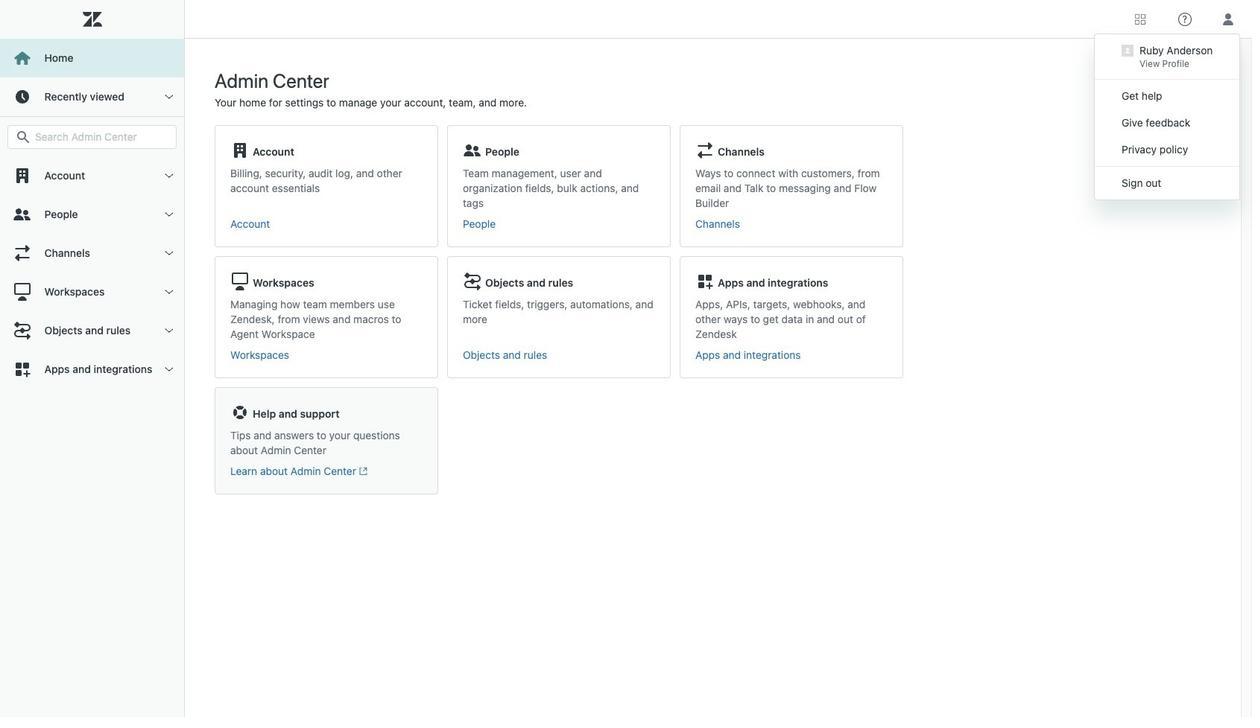 Task type: describe. For each thing, give the bounding box(es) containing it.
primary element
[[0, 0, 185, 718]]



Task type: locate. For each thing, give the bounding box(es) containing it.
Search Admin Center field
[[35, 130, 167, 144]]

None search field
[[0, 125, 184, 149]]

menu item
[[1095, 37, 1240, 76]]

tree inside primary element
[[0, 157, 184, 389]]

menu
[[1094, 34, 1241, 200]]

help image
[[1178, 12, 1192, 26]]

zendesk products image
[[1135, 14, 1146, 24]]

user menu image
[[1219, 9, 1238, 29]]

none search field inside primary element
[[0, 125, 184, 149]]

tree
[[0, 157, 184, 389]]



Task type: vqa. For each thing, say whether or not it's contained in the screenshot.
menu item
yes



